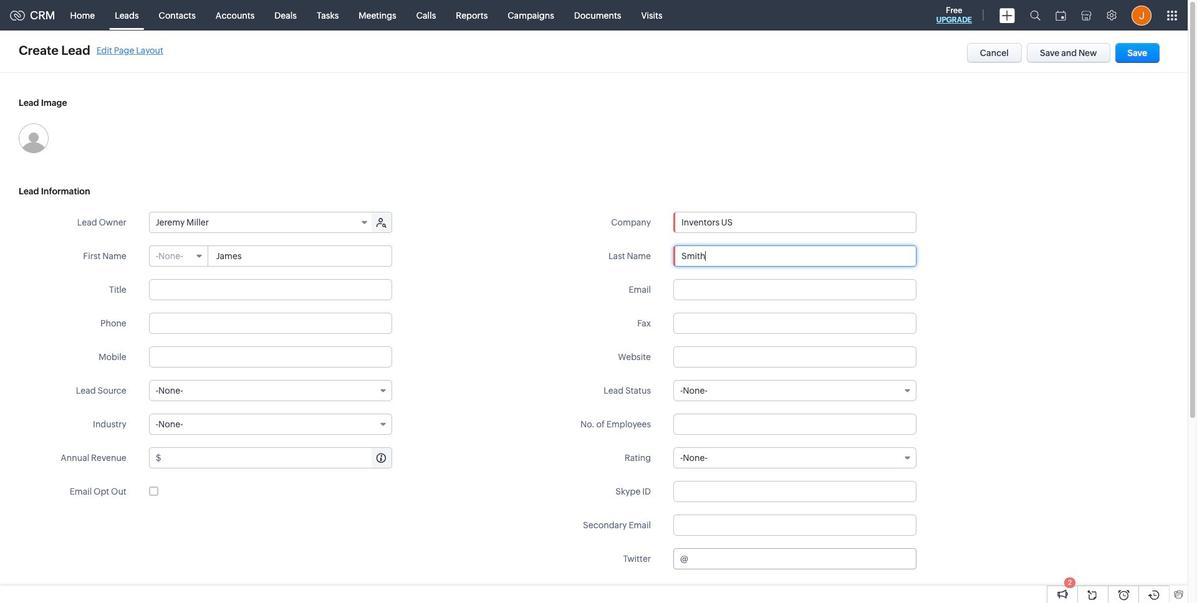 Task type: vqa. For each thing, say whether or not it's contained in the screenshot.
CHANNELS Image
no



Task type: describe. For each thing, give the bounding box(es) containing it.
search image
[[1030, 10, 1041, 21]]

profile image
[[1132, 5, 1152, 25]]

create menu element
[[992, 0, 1023, 30]]

image image
[[19, 123, 49, 153]]

profile element
[[1125, 0, 1160, 30]]



Task type: locate. For each thing, give the bounding box(es) containing it.
create menu image
[[1000, 8, 1015, 23]]

None field
[[150, 213, 373, 233], [674, 213, 916, 233], [150, 246, 208, 266], [149, 380, 392, 402], [674, 380, 917, 402], [149, 414, 392, 435], [674, 448, 917, 469], [150, 213, 373, 233], [674, 213, 916, 233], [150, 246, 208, 266], [149, 380, 392, 402], [674, 380, 917, 402], [149, 414, 392, 435], [674, 448, 917, 469]]

None text field
[[674, 246, 917, 267], [209, 246, 392, 266], [149, 279, 392, 301], [674, 279, 917, 301], [149, 313, 392, 334], [149, 347, 392, 368], [674, 414, 917, 435], [690, 550, 916, 569], [674, 246, 917, 267], [209, 246, 392, 266], [149, 279, 392, 301], [674, 279, 917, 301], [149, 313, 392, 334], [149, 347, 392, 368], [674, 414, 917, 435], [690, 550, 916, 569]]

None text field
[[674, 313, 917, 334], [674, 347, 917, 368], [163, 448, 392, 468], [674, 482, 917, 503], [674, 515, 917, 536], [674, 313, 917, 334], [674, 347, 917, 368], [163, 448, 392, 468], [674, 482, 917, 503], [674, 515, 917, 536]]

search element
[[1023, 0, 1048, 31]]

logo image
[[10, 10, 25, 20]]

calendar image
[[1056, 10, 1067, 20]]



